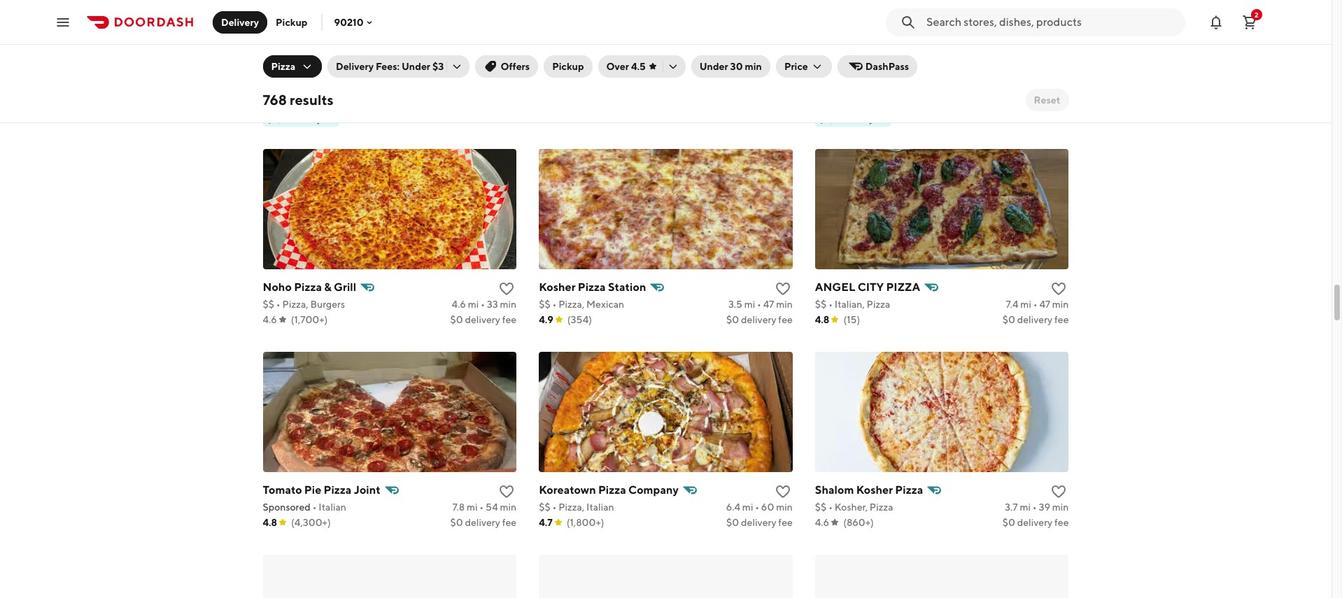 Task type: locate. For each thing, give the bounding box(es) containing it.
click to add this store to your saved list image up "3.7 mi • 39 min"
[[1051, 483, 1068, 500]]

over
[[606, 61, 629, 72]]

company
[[629, 483, 679, 497]]

under left 30
[[700, 61, 728, 72]]

$​0 inside 5.4 mi • 38 min $​0 delivery fee
[[1003, 97, 1015, 108]]

• left 38
[[1033, 82, 1037, 93]]

click to add this store to your saved list image up 7.8 mi • 54 min
[[498, 483, 515, 500]]

1 horizontal spatial delivery
[[336, 61, 374, 72]]

(354)
[[567, 314, 592, 325]]

1 horizontal spatial $0 delivery fee
[[829, 114, 888, 124]]

$0 delivery fee down (940+)
[[277, 114, 336, 124]]

1 vertical spatial tomato
[[263, 483, 302, 497]]

$​0 delivery fee for koreatown pizza company
[[727, 517, 793, 528]]

mi for kosher pizza station
[[744, 299, 755, 310]]

delivery down 7.8 mi • 54 min
[[465, 517, 500, 528]]

$​0 delivery fee down 4.6 mi • 33 min
[[450, 314, 517, 325]]

pizza
[[886, 280, 920, 294]]

pizza
[[271, 61, 296, 72], [292, 63, 320, 77], [578, 63, 606, 77], [876, 63, 904, 77], [294, 280, 322, 294], [578, 280, 606, 294], [867, 299, 891, 310], [324, 483, 352, 497], [598, 483, 626, 497], [895, 483, 923, 497], [870, 502, 893, 513]]

italian down koreatown pizza company
[[587, 502, 614, 513]]

pizza,
[[282, 299, 308, 310], [559, 299, 585, 310], [559, 502, 585, 513]]

$$ down noho
[[263, 299, 274, 310]]

1 horizontal spatial italian
[[587, 502, 614, 513]]

pickup up pizza button
[[276, 16, 308, 28]]

2 $0 delivery fee from the left
[[829, 114, 888, 124]]

4.5
[[631, 61, 646, 72], [263, 97, 277, 108]]

4.5 right over
[[631, 61, 646, 72]]

4.8 left (15)
[[815, 314, 830, 325]]

$$ down shalom
[[815, 502, 827, 513]]

$0 down 768
[[277, 114, 288, 124]]

1 $0 delivery fee from the left
[[277, 114, 336, 124]]

click to add this store to your saved list image up 3.5 mi • 47 min
[[775, 280, 791, 297]]

$3
[[432, 61, 444, 72]]

4.5 down piara
[[263, 97, 277, 108]]

joint
[[354, 483, 381, 497]]

mi
[[1020, 82, 1031, 93], [468, 299, 479, 310], [744, 299, 755, 310], [1021, 299, 1032, 310], [467, 502, 478, 513], [742, 502, 753, 513], [1020, 502, 1031, 513]]

min right 7.4
[[1053, 299, 1069, 310]]

min for noho pizza & grill
[[500, 299, 517, 310]]

under
[[402, 61, 430, 72], [700, 61, 728, 72]]

$$ up 4.9
[[539, 299, 551, 310]]

kosher,
[[835, 502, 868, 513]]

$​0 delivery fee down "3.7 mi • 39 min"
[[1003, 517, 1069, 528]]

60
[[761, 502, 774, 513]]

$0 delivery fee down fat tomato pizza
[[829, 114, 888, 124]]

47
[[763, 299, 774, 310], [1040, 299, 1051, 310]]

min right 60
[[776, 502, 793, 513]]

0 horizontal spatial $0
[[277, 114, 288, 124]]

$0 down the fat
[[829, 114, 840, 124]]

• down shalom
[[829, 502, 833, 513]]

1 vertical spatial kosher
[[856, 483, 893, 497]]

2 47 from the left
[[1040, 299, 1051, 310]]

min
[[745, 61, 762, 72], [1053, 82, 1069, 93], [500, 299, 517, 310], [776, 299, 793, 310], [1053, 299, 1069, 310], [500, 502, 517, 513], [776, 502, 793, 513], [1053, 502, 1069, 513]]

click to add this store to your saved list image left thanks
[[498, 63, 515, 80]]

• right 3.5
[[757, 299, 761, 310]]

0 horizontal spatial pickup
[[276, 16, 308, 28]]

click to add this store to your saved list image up 6.4 mi • 60 min
[[775, 483, 791, 500]]

notification bell image
[[1208, 14, 1225, 30]]

mi right 5.4
[[1020, 82, 1031, 93]]

4.6 for noho pizza & grill
[[263, 314, 277, 325]]

$​0 delivery fee for tomato pie pizza joint
[[450, 517, 517, 528]]

3.5
[[729, 299, 743, 310]]

kosher up the $$ • pizza, mexican in the left of the page
[[539, 280, 576, 294]]

pickup button
[[267, 11, 316, 33], [544, 55, 592, 78]]

$​0 delivery fee down 7.8 mi • 54 min
[[450, 517, 517, 528]]

$​0 down 3.7
[[1003, 517, 1015, 528]]

under left $3
[[402, 61, 430, 72]]

offers button
[[475, 55, 538, 78]]

2 under from the left
[[700, 61, 728, 72]]

shalom kosher pizza
[[815, 483, 923, 497]]

fee for koreatown pizza company
[[779, 517, 793, 528]]

• inside 5.4 mi • 38 min $​0 delivery fee
[[1033, 82, 1037, 93]]

pizza, down koreatown at the bottom
[[559, 502, 585, 513]]

0 horizontal spatial kosher
[[539, 280, 576, 294]]

burgers
[[310, 299, 345, 310]]

click to add this store to your saved list image up 4.6 mi • 33 min
[[498, 280, 515, 297]]

min right 33
[[500, 299, 517, 310]]

$$ up 4.7
[[539, 502, 551, 513]]

under inside button
[[700, 61, 728, 72]]

delivery for shalom kosher pizza
[[1017, 517, 1053, 528]]

1 horizontal spatial pickup
[[552, 61, 584, 72]]

delivery down 4.6 mi • 33 min
[[465, 314, 500, 325]]

delivery down "3.7 mi • 39 min"
[[1017, 517, 1053, 528]]

3.7
[[1005, 502, 1018, 513]]

fee inside 5.4 mi • 38 min $​0 delivery fee
[[1055, 97, 1069, 108]]

1 vertical spatial pickup
[[552, 61, 584, 72]]

mi for angel city pizza
[[1021, 299, 1032, 310]]

0 horizontal spatial delivery
[[221, 16, 259, 28]]

7.4 mi • 47 min
[[1006, 299, 1069, 310]]

min right 38
[[1053, 82, 1069, 93]]

2 vertical spatial 4.6
[[815, 517, 829, 528]]

1 vertical spatial delivery
[[336, 61, 374, 72]]

1 horizontal spatial 4.5
[[631, 61, 646, 72]]

1 horizontal spatial under
[[700, 61, 728, 72]]

click to add this store to your saved list image for angel city pizza
[[1051, 280, 1068, 297]]

4.7
[[539, 517, 553, 528]]

delivery
[[1017, 97, 1053, 108], [290, 114, 321, 124], [842, 114, 874, 124], [465, 314, 500, 325], [741, 314, 777, 325], [1017, 314, 1053, 325], [465, 517, 500, 528], [741, 517, 777, 528], [1017, 517, 1053, 528]]

mi right 7.4
[[1021, 299, 1032, 310]]

mi for tomato pie pizza joint
[[467, 502, 478, 513]]

mi left 33
[[468, 299, 479, 310]]

$$ for noho pizza & grill
[[263, 299, 274, 310]]

$​0 delivery fee down 7.4 mi • 47 min
[[1003, 314, 1069, 325]]

pickup button up pizza button
[[267, 11, 316, 33]]

4.8 down sponsored
[[263, 517, 277, 528]]

fee
[[1055, 97, 1069, 108], [323, 114, 336, 124], [876, 114, 888, 124], [502, 314, 517, 325], [779, 314, 793, 325], [1055, 314, 1069, 325], [502, 517, 517, 528], [779, 517, 793, 528], [1055, 517, 1069, 528]]

0 vertical spatial 4.5
[[631, 61, 646, 72]]

4.6 for shalom kosher pizza
[[815, 517, 829, 528]]

7.8
[[452, 502, 465, 513]]

&
[[324, 280, 332, 294]]

1 horizontal spatial tomato
[[835, 63, 874, 77]]

shalom
[[815, 483, 854, 497]]

delivery inside "button"
[[221, 16, 259, 28]]

family
[[282, 82, 312, 93]]

$$ • pizza, burgers
[[263, 299, 345, 310]]

7.4
[[1006, 299, 1019, 310]]

piara pizza
[[263, 63, 320, 77]]

delivery for tomato pie pizza joint
[[465, 517, 500, 528]]

4.8
[[815, 314, 830, 325], [263, 517, 277, 528]]

1 horizontal spatial 4.8
[[815, 314, 830, 325]]

• left 60
[[755, 502, 759, 513]]

$​0 down 6.4
[[727, 517, 739, 528]]

pickup button left over
[[544, 55, 592, 78]]

$​0 down 7.4
[[1003, 314, 1015, 325]]

(1,800+)
[[567, 517, 604, 528]]

delivery down fat tomato pizza
[[842, 114, 874, 124]]

delivery down 38
[[1017, 97, 1053, 108]]

pizza, up (1,700+)
[[282, 299, 308, 310]]

768 results
[[263, 92, 334, 108]]

$$ • italian, pizza
[[815, 299, 891, 310]]

0 horizontal spatial 4.8
[[263, 517, 277, 528]]

pizza, for noho
[[282, 299, 308, 310]]

click to add this store to your saved list image
[[498, 63, 515, 80], [498, 280, 515, 297], [775, 280, 791, 297]]

mi right 6.4
[[742, 502, 753, 513]]

0 vertical spatial 4.8
[[815, 314, 830, 325]]

$$ down angel
[[815, 299, 827, 310]]

mi for shalom kosher pizza
[[1020, 502, 1031, 513]]

$​0 down 5.4
[[1003, 97, 1015, 108]]

mi right 3.7
[[1020, 502, 1031, 513]]

3 items, open order cart image
[[1242, 14, 1258, 30]]

1 vertical spatial pickup button
[[544, 55, 592, 78]]

$​0 delivery fee down 6.4 mi • 60 min
[[727, 517, 793, 528]]

47 right 3.5
[[763, 299, 774, 310]]

mi inside 5.4 mi • 38 min $​0 delivery fee
[[1020, 82, 1031, 93]]

delivery
[[221, 16, 259, 28], [336, 61, 374, 72]]

1 horizontal spatial 47
[[1040, 299, 1051, 310]]

$​0 for angel city pizza
[[1003, 314, 1015, 325]]

thanks pizza
[[539, 63, 606, 77]]

mi for koreatown pizza company
[[742, 502, 753, 513]]

0 vertical spatial pickup button
[[267, 11, 316, 33]]

1 $0 from the left
[[277, 114, 288, 124]]

47 right 7.4
[[1040, 299, 1051, 310]]

$​0 delivery fee
[[450, 314, 517, 325], [727, 314, 793, 325], [1003, 314, 1069, 325], [450, 517, 517, 528], [727, 517, 793, 528], [1003, 517, 1069, 528]]

delivery down 6.4 mi • 60 min
[[741, 517, 777, 528]]

$​0 for tomato pie pizza joint
[[450, 517, 463, 528]]

min for tomato pie pizza joint
[[500, 502, 517, 513]]

delivery down 3.5 mi • 47 min
[[741, 314, 777, 325]]

delivery for angel city pizza
[[1017, 314, 1053, 325]]

mi right 7.8
[[467, 502, 478, 513]]

$$ for kosher pizza station
[[539, 299, 551, 310]]

0 horizontal spatial under
[[402, 61, 430, 72]]

$​0 for kosher pizza station
[[727, 314, 739, 325]]

$0 for fat
[[829, 114, 840, 124]]

click to add this store to your saved list image up 7.4 mi • 47 min
[[1051, 280, 1068, 297]]

mi for noho pizza & grill
[[468, 299, 479, 310]]

reset
[[1034, 94, 1061, 106]]

$​0 down 3.5
[[727, 314, 739, 325]]

0 horizontal spatial 4.5
[[263, 97, 277, 108]]

pizza, for kosher
[[559, 299, 585, 310]]

47 for angel city pizza
[[1040, 299, 1051, 310]]

2 $0 from the left
[[829, 114, 840, 124]]

1 vertical spatial 4.6
[[263, 314, 277, 325]]

$​0 for koreatown pizza company
[[727, 517, 739, 528]]

pickup left over
[[552, 61, 584, 72]]

0 horizontal spatial tomato
[[263, 483, 302, 497]]

4.6 left 33
[[452, 299, 466, 310]]

$​0 delivery fee down 3.5 mi • 47 min
[[727, 314, 793, 325]]

$​0 down 4.6 mi • 33 min
[[450, 314, 463, 325]]

0 horizontal spatial 4.6
[[263, 314, 277, 325]]

4.6 down noho
[[263, 314, 277, 325]]

tomato
[[835, 63, 874, 77], [263, 483, 302, 497]]

delivery down 7.4 mi • 47 min
[[1017, 314, 1053, 325]]

3.5 mi • 47 min
[[729, 299, 793, 310]]

1 47 from the left
[[763, 299, 774, 310]]

0 vertical spatial delivery
[[221, 16, 259, 28]]

click to add this store to your saved list image
[[775, 63, 791, 80], [1051, 280, 1068, 297], [498, 483, 515, 500], [775, 483, 791, 500], [1051, 483, 1068, 500]]

4.6 down shalom
[[815, 517, 829, 528]]

$$ • pizza, italian
[[539, 502, 614, 513]]

min inside button
[[745, 61, 762, 72]]

min right "54"
[[500, 502, 517, 513]]

wings
[[344, 82, 373, 93]]

• up 4.7
[[553, 502, 557, 513]]

$$ • kosher, pizza
[[815, 502, 893, 513]]

$$ for shalom kosher pizza
[[815, 502, 827, 513]]

angel
[[815, 280, 856, 294]]

tomato up sponsored
[[263, 483, 302, 497]]

mi right 3.5
[[744, 299, 755, 310]]

tomato right the fat
[[835, 63, 874, 77]]

fat
[[815, 63, 832, 77]]

1 vertical spatial 4.8
[[263, 517, 277, 528]]

4.8 for angel city pizza
[[815, 314, 830, 325]]

italian down the tomato pie pizza joint
[[319, 502, 346, 513]]

$​0 for shalom kosher pizza
[[1003, 517, 1015, 528]]

min right 39
[[1053, 502, 1069, 513]]

$$ down piara
[[263, 82, 274, 93]]

0 vertical spatial 4.6
[[452, 299, 466, 310]]

2 horizontal spatial 4.6
[[815, 517, 829, 528]]

0 horizontal spatial 47
[[763, 299, 774, 310]]

min right 3.5
[[776, 299, 793, 310]]

4.6
[[452, 299, 466, 310], [263, 314, 277, 325], [815, 517, 829, 528]]

(4,300+)
[[291, 517, 331, 528]]

0 horizontal spatial $0 delivery fee
[[277, 114, 336, 124]]

$0
[[277, 114, 288, 124], [829, 114, 840, 124]]

$0 delivery fee
[[277, 114, 336, 124], [829, 114, 888, 124]]

(1,700+)
[[291, 314, 328, 325]]

min right 30
[[745, 61, 762, 72]]

kosher
[[539, 280, 576, 294], [856, 483, 893, 497]]

under 30 min button
[[691, 55, 770, 78]]

pizza inside button
[[271, 61, 296, 72]]

pizza, up (354)
[[559, 299, 585, 310]]

0 horizontal spatial italian
[[319, 502, 346, 513]]

$​0 down 7.8
[[450, 517, 463, 528]]

1 horizontal spatial $0
[[829, 114, 840, 124]]

kosher up $$ • kosher, pizza
[[856, 483, 893, 497]]



Task type: vqa. For each thing, say whether or not it's contained in the screenshot.
topmost +$4.80
no



Task type: describe. For each thing, give the bounding box(es) containing it.
2 italian from the left
[[587, 502, 614, 513]]

click to add this store to your saved list image for noho pizza & grill
[[498, 280, 515, 297]]

click to add this store to your saved list image for koreatown pizza company
[[775, 483, 791, 500]]

2
[[1255, 10, 1259, 19]]

768
[[263, 92, 287, 108]]

min for kosher pizza station
[[776, 299, 793, 310]]

5.4 mi • 38 min $​0 delivery fee
[[1003, 82, 1069, 108]]

1 horizontal spatial kosher
[[856, 483, 893, 497]]

delivery for kosher pizza station
[[741, 314, 777, 325]]

0 vertical spatial kosher
[[539, 280, 576, 294]]

delivery for noho pizza & grill
[[465, 314, 500, 325]]

city
[[858, 280, 884, 294]]

delivery inside 5.4 mi • 38 min $​0 delivery fee
[[1017, 97, 1053, 108]]

delivery fees: under $3
[[336, 61, 444, 72]]

$$ for angel city pizza
[[815, 299, 827, 310]]

click to add this store to your saved list image for shalom kosher pizza
[[1051, 483, 1068, 500]]

0 horizontal spatial pickup button
[[267, 11, 316, 33]]

delivery down (940+)
[[290, 114, 321, 124]]

koreatown
[[539, 483, 596, 497]]

1 horizontal spatial pickup button
[[544, 55, 592, 78]]

(860+)
[[843, 517, 874, 528]]

pizza, for koreatown
[[559, 502, 585, 513]]

47 for kosher pizza station
[[763, 299, 774, 310]]

grill
[[334, 280, 356, 294]]

33
[[487, 299, 498, 310]]

$​0 delivery fee for angel city pizza
[[1003, 314, 1069, 325]]

5.4
[[1004, 82, 1018, 93]]

$0 delivery fee for tomato
[[829, 114, 888, 124]]

3.7 mi • 39 min
[[1005, 502, 1069, 513]]

$$ • family meals, wings
[[263, 82, 373, 93]]

kosher pizza station
[[539, 280, 646, 294]]

1 vertical spatial 4.5
[[263, 97, 277, 108]]

39
[[1039, 502, 1051, 513]]

• down angel
[[829, 299, 833, 310]]

thanks pizza link
[[539, 61, 793, 112]]

angel city pizza
[[815, 280, 920, 294]]

dashpass
[[866, 61, 909, 72]]

delivery for delivery
[[221, 16, 259, 28]]

6.4
[[726, 502, 741, 513]]

sponsored • italian
[[263, 502, 346, 513]]

open menu image
[[55, 14, 71, 30]]

fat tomato pizza
[[815, 63, 904, 77]]

price button
[[776, 55, 832, 78]]

sponsored
[[263, 502, 311, 513]]

station
[[608, 280, 646, 294]]

results
[[290, 92, 334, 108]]

(940+)
[[291, 97, 322, 108]]

italian,
[[835, 299, 865, 310]]

$​0 delivery fee for shalom kosher pizza
[[1003, 517, 1069, 528]]

click to add this store to your saved list image for piara pizza
[[498, 63, 515, 80]]

$0 delivery fee for pizza
[[277, 114, 336, 124]]

piara
[[263, 63, 290, 77]]

• left 33
[[481, 299, 485, 310]]

Store search: begin typing to search for stores available on DoorDash text field
[[927, 14, 1177, 30]]

(15)
[[844, 314, 860, 325]]

koreatown pizza company
[[539, 483, 679, 497]]

$​0 delivery fee for noho pizza & grill
[[450, 314, 517, 325]]

• down noho
[[276, 299, 280, 310]]

0 vertical spatial pickup
[[276, 16, 308, 28]]

fee for angel city pizza
[[1055, 314, 1069, 325]]

min for koreatown pizza company
[[776, 502, 793, 513]]

over 4.5
[[606, 61, 646, 72]]

7.8 mi • 54 min
[[452, 502, 517, 513]]

$$ • pizza, mexican
[[539, 299, 624, 310]]

6.4 mi • 60 min
[[726, 502, 793, 513]]

1 italian from the left
[[319, 502, 346, 513]]

• left "54"
[[480, 502, 484, 513]]

• left 39
[[1033, 502, 1037, 513]]

reset button
[[1026, 89, 1069, 111]]

delivery for koreatown pizza company
[[741, 517, 777, 528]]

tomato pie pizza joint
[[263, 483, 381, 497]]

• up (4,300+)
[[313, 502, 317, 513]]

dashpass button
[[838, 55, 918, 78]]

fees:
[[376, 61, 400, 72]]

1 horizontal spatial 4.6
[[452, 299, 466, 310]]

fee for noho pizza & grill
[[502, 314, 517, 325]]

fee for tomato pie pizza joint
[[502, 517, 517, 528]]

thanks
[[539, 63, 576, 77]]

$​0 for noho pizza & grill
[[450, 314, 463, 325]]

4.8 for tomato pie pizza joint
[[263, 517, 277, 528]]

click to add this store to your saved list image left the fat
[[775, 63, 791, 80]]

min for angel city pizza
[[1053, 299, 1069, 310]]

4.6 mi • 33 min
[[452, 299, 517, 310]]

• up 4.9
[[553, 299, 557, 310]]

4.9
[[539, 314, 553, 325]]

price
[[784, 61, 808, 72]]

noho
[[263, 280, 292, 294]]

fee for shalom kosher pizza
[[1055, 517, 1069, 528]]

• right 7.4
[[1034, 299, 1038, 310]]

fee for kosher pizza station
[[779, 314, 793, 325]]

under 30 min
[[700, 61, 762, 72]]

noho pizza & grill
[[263, 280, 356, 294]]

90210
[[334, 16, 364, 28]]

pizza button
[[263, 55, 322, 78]]

30
[[730, 61, 743, 72]]

offers
[[501, 61, 530, 72]]

• down piara
[[276, 82, 280, 93]]

90210 button
[[334, 16, 375, 28]]

pie
[[304, 483, 321, 497]]

delivery button
[[213, 11, 267, 33]]

$​0 delivery fee for kosher pizza station
[[727, 314, 793, 325]]

over 4.5 button
[[598, 55, 686, 78]]

4.5 inside button
[[631, 61, 646, 72]]

$0 for piara
[[277, 114, 288, 124]]

mexican
[[587, 299, 624, 310]]

min for shalom kosher pizza
[[1053, 502, 1069, 513]]

0 vertical spatial tomato
[[835, 63, 874, 77]]

min inside 5.4 mi • 38 min $​0 delivery fee
[[1053, 82, 1069, 93]]

click to add this store to your saved list image for kosher pizza station
[[775, 280, 791, 297]]

1 under from the left
[[402, 61, 430, 72]]

2 button
[[1236, 8, 1264, 36]]

delivery for delivery fees: under $3
[[336, 61, 374, 72]]

$$ for koreatown pizza company
[[539, 502, 551, 513]]

54
[[486, 502, 498, 513]]

meals,
[[314, 82, 343, 93]]

click to add this store to your saved list image for tomato pie pizza joint
[[498, 483, 515, 500]]

38
[[1039, 82, 1051, 93]]



